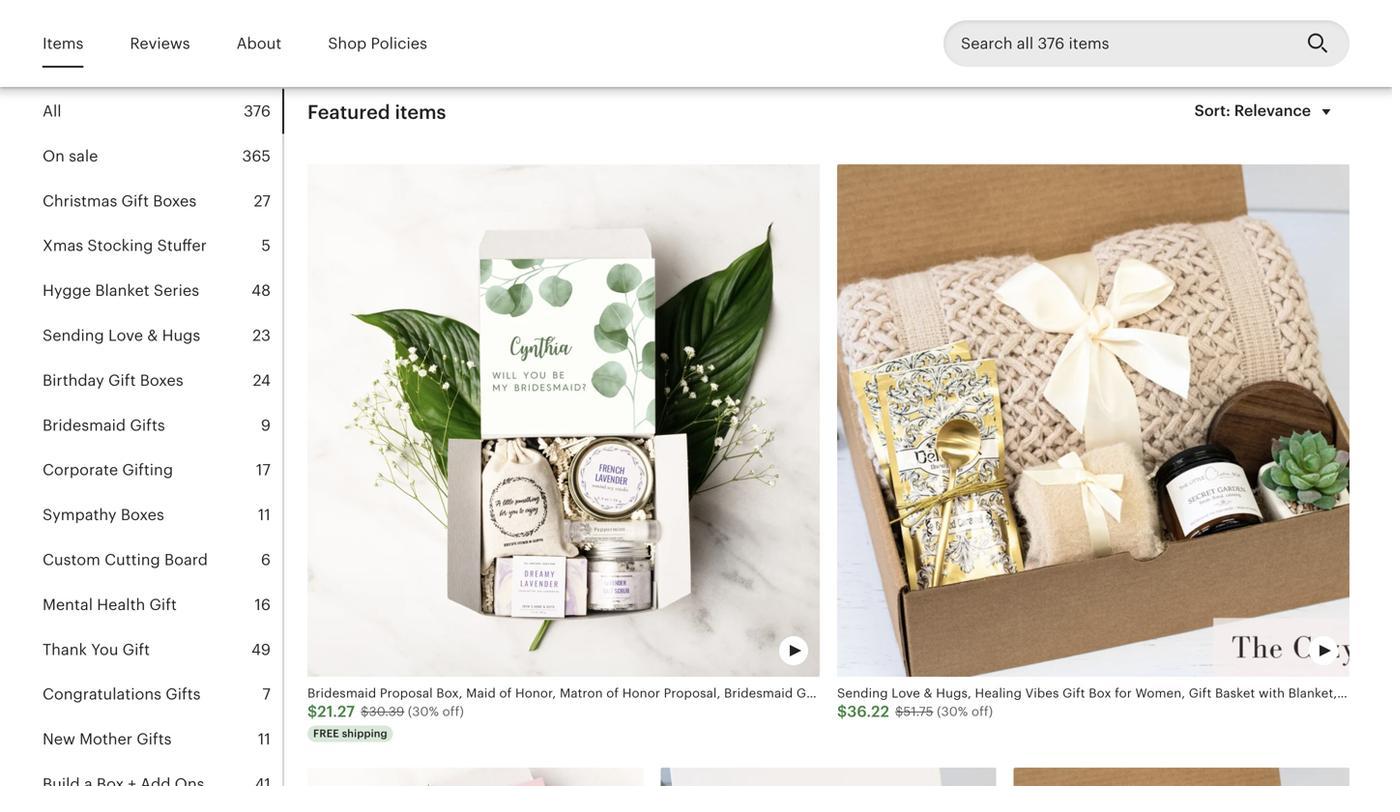 Task type: vqa. For each thing, say whether or not it's contained in the screenshot.
Maid
yes



Task type: locate. For each thing, give the bounding box(es) containing it.
0 vertical spatial sending
[[43, 327, 104, 344]]

1 horizontal spatial bridesmaid
[[308, 686, 376, 701]]

21.27
[[318, 703, 355, 721]]

tab containing on sale
[[43, 134, 282, 179]]

honor,
[[515, 686, 557, 701]]

off) inside sending love & hugs, healing vibes gift box for women, gift basket with blanket, candle, g $ 36.22 $ 51.75 (30% off)
[[972, 705, 994, 719]]

hygge
[[43, 282, 91, 299]]

cutting
[[105, 551, 160, 569]]

christmas
[[43, 192, 117, 210]]

tab
[[43, 89, 282, 134], [43, 134, 282, 179], [43, 179, 282, 224], [43, 224, 282, 269], [43, 269, 282, 313], [43, 313, 282, 358], [43, 358, 282, 403], [43, 403, 282, 448], [43, 448, 282, 493], [43, 493, 282, 538], [43, 538, 282, 583], [43, 583, 282, 628], [43, 628, 282, 672], [43, 672, 282, 717], [43, 717, 282, 762], [43, 762, 282, 786]]

tab up the gifting
[[43, 403, 282, 448]]

sale
[[69, 147, 98, 165]]

tab up "health"
[[43, 538, 282, 583]]

of left honor in the bottom of the page
[[607, 686, 619, 701]]

4 tab from the top
[[43, 224, 282, 269]]

48
[[251, 282, 271, 299]]

0 horizontal spatial (30%
[[408, 705, 439, 719]]

$ up the free
[[308, 703, 318, 721]]

stocking
[[87, 237, 153, 255]]

blanket,
[[1289, 686, 1338, 701]]

stuffer
[[157, 237, 207, 255]]

gifts up the gifting
[[130, 417, 165, 434]]

birthday gift box, birth flower, birthday ideas, birthday gift for her, best friend gift, personalized gift for her, self care gift box image
[[308, 768, 643, 786]]

congratulations
[[43, 686, 162, 703]]

women,
[[1136, 686, 1186, 701]]

6 tab from the top
[[43, 313, 282, 358]]

1 horizontal spatial of
[[607, 686, 619, 701]]

tab down the hugs
[[43, 358, 282, 403]]

sort:
[[1195, 102, 1231, 120]]

sending
[[43, 327, 104, 344], [838, 686, 889, 701]]

sending inside sending love & hugs, healing vibes gift box for women, gift basket with blanket, candle, g $ 36.22 $ 51.75 (30% off)
[[838, 686, 889, 701]]

personalized
[[827, 686, 905, 701]]

tab down congratulations gifts at the left bottom of the page
[[43, 717, 282, 762]]

tab up new mother gifts
[[43, 672, 282, 717]]

& left the hugs
[[147, 327, 158, 344]]

1 (30% from the left
[[408, 705, 439, 719]]

0 vertical spatial &
[[147, 327, 158, 344]]

of
[[500, 686, 512, 701], [607, 686, 619, 701]]

0 vertical spatial boxes
[[153, 192, 197, 210]]

tab containing sympathy boxes
[[43, 493, 282, 538]]

christmas gift boxes
[[43, 192, 197, 210]]

& up 51.75
[[924, 686, 933, 701]]

0 horizontal spatial off)
[[443, 705, 464, 719]]

1 vertical spatial 11
[[258, 731, 271, 748]]

1 horizontal spatial &
[[924, 686, 933, 701]]

0 horizontal spatial of
[[500, 686, 512, 701]]

2 off) from the left
[[972, 705, 994, 719]]

1 vertical spatial &
[[924, 686, 933, 701]]

shop
[[328, 35, 367, 52]]

matron
[[560, 686, 603, 701]]

1 vertical spatial sending
[[838, 686, 889, 701]]

proposal,
[[664, 686, 721, 701]]

tab down board
[[43, 583, 282, 628]]

2 of from the left
[[607, 686, 619, 701]]

off) down -
[[972, 705, 994, 719]]

tab up congratulations gifts at the left bottom of the page
[[43, 628, 282, 672]]

items
[[395, 101, 446, 123]]

1 tab from the top
[[43, 89, 282, 134]]

proposal
[[380, 686, 433, 701]]

shop policies link
[[328, 21, 427, 66]]

series
[[154, 282, 199, 299]]

sort: relevance button
[[1183, 89, 1350, 135]]

bridesmaid
[[43, 417, 126, 434], [308, 686, 376, 701], [724, 686, 793, 701]]

365
[[242, 147, 271, 165]]

36.22
[[848, 703, 890, 721]]

bridesmaid left gift,
[[724, 686, 793, 701]]

2 (30% from the left
[[937, 705, 969, 719]]

1 11 from the top
[[258, 506, 271, 524]]

7 tab from the top
[[43, 358, 282, 403]]

boxes
[[153, 192, 197, 210], [140, 372, 184, 389], [121, 506, 164, 524]]

of right the maid
[[500, 686, 512, 701]]

tab containing thank you gift
[[43, 628, 282, 672]]

(30%
[[408, 705, 439, 719], [937, 705, 969, 719]]

0 vertical spatial love
[[108, 327, 143, 344]]

hugs
[[162, 327, 200, 344]]

0 vertical spatial 11
[[258, 506, 271, 524]]

greenary
[[1066, 686, 1120, 701]]

gift left box
[[1063, 686, 1086, 701]]

8 tab from the top
[[43, 403, 282, 448]]

items
[[43, 35, 84, 52]]

tab down bridesmaid gifts
[[43, 448, 282, 493]]

1 vertical spatial gifts
[[166, 686, 201, 703]]

tab down series at the top left
[[43, 313, 282, 358]]

14 tab from the top
[[43, 672, 282, 717]]

11 tab from the top
[[43, 538, 282, 583]]

love inside the sections tab list
[[108, 327, 143, 344]]

sending for sending love & hugs, healing vibes gift box for women, gift basket with blanket, candle, g $ 36.22 $ 51.75 (30% off)
[[838, 686, 889, 701]]

gifts right congratulations
[[166, 686, 201, 703]]

love for hugs,
[[892, 686, 921, 701]]

basket
[[1216, 686, 1256, 701]]

gifts for congratulations gifts
[[166, 686, 201, 703]]

blanket
[[95, 282, 150, 299]]

13 tab from the top
[[43, 628, 282, 672]]

love up 51.75
[[892, 686, 921, 701]]

0 horizontal spatial bridesmaid
[[43, 417, 126, 434]]

0 vertical spatial gifts
[[130, 417, 165, 434]]

sending up birthday
[[43, 327, 104, 344]]

sending for sending love & hugs
[[43, 327, 104, 344]]

tab up stuffer
[[43, 179, 282, 224]]

for
[[1115, 686, 1133, 701]]

maid
[[466, 686, 496, 701]]

0 horizontal spatial &
[[147, 327, 158, 344]]

1 horizontal spatial sending
[[838, 686, 889, 701]]

15 tab from the top
[[43, 717, 282, 762]]

you
[[91, 641, 118, 658]]

3 tab from the top
[[43, 179, 282, 224]]

bridesmaid up corporate
[[43, 417, 126, 434]]

11 down 7
[[258, 731, 271, 748]]

bridesmaid gifts
[[43, 417, 165, 434]]

corporate
[[43, 462, 118, 479]]

message
[[908, 686, 962, 701]]

about
[[237, 35, 282, 52]]

2 vertical spatial gifts
[[137, 731, 172, 748]]

boxes down the gifting
[[121, 506, 164, 524]]

tab down new mother gifts
[[43, 762, 282, 786]]

tab up christmas gift boxes
[[43, 134, 282, 179]]

gift left basket
[[1189, 686, 1212, 701]]

gifts right mother
[[137, 731, 172, 748]]

9 tab from the top
[[43, 448, 282, 493]]

featured items
[[308, 101, 446, 123]]

love inside sending love & hugs, healing vibes gift box for women, gift basket with blanket, candle, g $ 36.22 $ 51.75 (30% off)
[[892, 686, 921, 701]]

0 horizontal spatial love
[[108, 327, 143, 344]]

sending love & hugs, healing vibes gift box for women, gift basket with blanket, candle, g $ 36.22 $ 51.75 (30% off)
[[838, 686, 1393, 721]]

sending inside the sections tab list
[[43, 327, 104, 344]]

christmas cyber week discount, christmas gift box set, friendship gift, thank you gifts, xmas gifts for friends, thinking of you gift image
[[1014, 768, 1350, 786]]

1 horizontal spatial (30%
[[937, 705, 969, 719]]

17
[[256, 462, 271, 479]]

gifts
[[130, 417, 165, 434], [166, 686, 201, 703], [137, 731, 172, 748]]

tab down the gifting
[[43, 493, 282, 538]]

health
[[97, 596, 145, 614]]

custom cutting board
[[43, 551, 208, 569]]

& inside tab
[[147, 327, 158, 344]]

custom
[[43, 551, 101, 569]]

gifts for bridesmaid gifts
[[130, 417, 165, 434]]

11
[[258, 506, 271, 524], [258, 731, 271, 748]]

11 down 17
[[258, 506, 271, 524]]

10 tab from the top
[[43, 493, 282, 538]]

sort: relevance
[[1195, 102, 1312, 120]]

gift up xmas stocking stuffer
[[121, 192, 149, 210]]

off)
[[443, 705, 464, 719], [972, 705, 994, 719]]

1 vertical spatial boxes
[[140, 372, 184, 389]]

bridesmaid up 21.27
[[308, 686, 376, 701]]

1 horizontal spatial love
[[892, 686, 921, 701]]

gift
[[121, 192, 149, 210], [108, 372, 136, 389], [149, 596, 177, 614], [122, 641, 150, 658], [1063, 686, 1086, 701], [1189, 686, 1212, 701]]

12 tab from the top
[[43, 583, 282, 628]]

tab up series at the top left
[[43, 224, 282, 269]]

1 vertical spatial love
[[892, 686, 921, 701]]

1 off) from the left
[[443, 705, 464, 719]]

sending up 36.22
[[838, 686, 889, 701]]

2 tab from the top
[[43, 134, 282, 179]]

(30% down the hugs,
[[937, 705, 969, 719]]

2 11 from the top
[[258, 731, 271, 748]]

tab up the hugs
[[43, 269, 282, 313]]

box,
[[437, 686, 463, 701]]

(30% down proposal
[[408, 705, 439, 719]]

healing
[[975, 686, 1022, 701]]

birthday
[[43, 372, 104, 389]]

tab containing all
[[43, 89, 282, 134]]

$
[[308, 703, 318, 721], [838, 703, 848, 721], [361, 705, 369, 719], [896, 705, 904, 719]]

tab down reviews link
[[43, 89, 282, 134]]

-
[[984, 686, 989, 701]]

bridesmaid inside the sections tab list
[[43, 417, 126, 434]]

5 tab from the top
[[43, 269, 282, 313]]

boxes down the hugs
[[140, 372, 184, 389]]

33
[[965, 686, 981, 701]]

congratulations gifts
[[43, 686, 201, 703]]

0 horizontal spatial sending
[[43, 327, 104, 344]]

love down 'blanket'
[[108, 327, 143, 344]]

& for hugs,
[[924, 686, 933, 701]]

off) down box,
[[443, 705, 464, 719]]

boxes up stuffer
[[153, 192, 197, 210]]

tab containing custom cutting board
[[43, 538, 282, 583]]

boxes for christmas gift boxes
[[153, 192, 197, 210]]

& inside sending love & hugs, healing vibes gift box for women, gift basket with blanket, candle, g $ 36.22 $ 51.75 (30% off)
[[924, 686, 933, 701]]

& for hugs
[[147, 327, 158, 344]]

1 horizontal spatial off)
[[972, 705, 994, 719]]

shipping
[[342, 728, 388, 740]]

love for hugs
[[108, 327, 143, 344]]

376
[[244, 103, 271, 120]]

Search all 376 items text field
[[944, 20, 1292, 67]]



Task type: describe. For each thing, give the bounding box(es) containing it.
on sale
[[43, 147, 98, 165]]

$ up shipping
[[361, 705, 369, 719]]

all
[[43, 103, 61, 120]]

tab containing new mother gifts
[[43, 717, 282, 762]]

thank
[[43, 641, 87, 658]]

gifting
[[122, 462, 173, 479]]

bridesmaid proposal box, maid of honor, matron of honor proposal, bridesmaid gift, personalized message 33 - bridesmaid-greenary $ 21.27 $ 30.39 (30% off) free shipping
[[308, 686, 1120, 740]]

tab containing congratulations gifts
[[43, 672, 282, 717]]

(30% inside sending love & hugs, healing vibes gift box for women, gift basket with blanket, candle, g $ 36.22 $ 51.75 (30% off)
[[937, 705, 969, 719]]

tab containing christmas gift boxes
[[43, 179, 282, 224]]

about link
[[237, 21, 282, 66]]

xmas
[[43, 237, 83, 255]]

tab containing xmas stocking stuffer
[[43, 224, 282, 269]]

sections tab list
[[43, 89, 284, 786]]

5
[[262, 237, 271, 255]]

7
[[263, 686, 271, 703]]

mother
[[79, 731, 132, 748]]

tab containing mental health gift
[[43, 583, 282, 628]]

featured
[[308, 101, 390, 123]]

shop policies
[[328, 35, 427, 52]]

2 vertical spatial boxes
[[121, 506, 164, 524]]

bridesmaid-
[[992, 686, 1066, 701]]

items link
[[43, 21, 84, 66]]

tab containing sending love & hugs
[[43, 313, 282, 358]]

thank you gift
[[43, 641, 150, 658]]

16 tab from the top
[[43, 762, 282, 786]]

policies
[[371, 35, 427, 52]]

with
[[1259, 686, 1286, 701]]

51.75
[[904, 705, 934, 719]]

sympathy boxes
[[43, 506, 164, 524]]

16
[[255, 596, 271, 614]]

$ right 36.22
[[896, 705, 904, 719]]

xmas stocking stuffer
[[43, 237, 207, 255]]

30.39
[[369, 705, 405, 719]]

tab containing birthday gift boxes
[[43, 358, 282, 403]]

new mother gifts
[[43, 731, 172, 748]]

hygge blanket series
[[43, 282, 199, 299]]

sympathy
[[43, 506, 117, 524]]

2 horizontal spatial bridesmaid
[[724, 686, 793, 701]]

board
[[164, 551, 208, 569]]

gift,
[[797, 686, 823, 701]]

corporate gifting
[[43, 462, 173, 479]]

gift right "health"
[[149, 596, 177, 614]]

gift down sending love & hugs
[[108, 372, 136, 389]]

$ down personalized on the bottom of page
[[838, 703, 848, 721]]

bridesmaid proposal box, maid of honor, matron of honor proposal, bridesmaid gift, personalized message 33 - bridesmaid-greenary image
[[308, 164, 820, 677]]

new
[[43, 731, 75, 748]]

g
[[1392, 686, 1393, 701]]

honor
[[623, 686, 661, 701]]

boxes for birthday gift boxes
[[140, 372, 184, 389]]

23
[[253, 327, 271, 344]]

tab containing hygge blanket series
[[43, 269, 282, 313]]

49
[[251, 641, 271, 658]]

birthday gift boxes
[[43, 372, 184, 389]]

11 for new mother gifts
[[258, 731, 271, 748]]

vibes
[[1026, 686, 1060, 701]]

on
[[43, 147, 65, 165]]

(30% inside "bridesmaid proposal box, maid of honor, matron of honor proposal, bridesmaid gift, personalized message 33 - bridesmaid-greenary $ 21.27 $ 30.39 (30% off) free shipping"
[[408, 705, 439, 719]]

9
[[261, 417, 271, 434]]

candle,
[[1341, 686, 1389, 701]]

bridesmaid for bridesmaid gifts
[[43, 417, 126, 434]]

6
[[261, 551, 271, 569]]

mental
[[43, 596, 93, 614]]

11 for sympathy boxes
[[258, 506, 271, 524]]

tab containing corporate gifting
[[43, 448, 282, 493]]

off) inside "bridesmaid proposal box, maid of honor, matron of honor proposal, bridesmaid gift, personalized message 33 - bridesmaid-greenary $ 21.27 $ 30.39 (30% off) free shipping"
[[443, 705, 464, 719]]

gift right you
[[122, 641, 150, 658]]

hugs,
[[937, 686, 972, 701]]

free
[[313, 728, 339, 740]]

sending love & hugs
[[43, 327, 200, 344]]

relevance
[[1235, 102, 1312, 120]]

tab containing bridesmaid gifts
[[43, 403, 282, 448]]

box
[[1089, 686, 1112, 701]]

reviews
[[130, 35, 190, 52]]

reviews link
[[130, 21, 190, 66]]

sending love & hugs, healing vibes gift box for women, gift basket with blanket, candle, get well gift for her, thinking of you gift image
[[838, 164, 1350, 677]]

mental health gift
[[43, 596, 177, 614]]

27
[[254, 192, 271, 210]]

bridesmaid for bridesmaid proposal box, maid of honor, matron of honor proposal, bridesmaid gift, personalized message 33 - bridesmaid-greenary $ 21.27 $ 30.39 (30% off) free shipping
[[308, 686, 376, 701]]

24
[[253, 372, 271, 389]]

1 of from the left
[[500, 686, 512, 701]]



